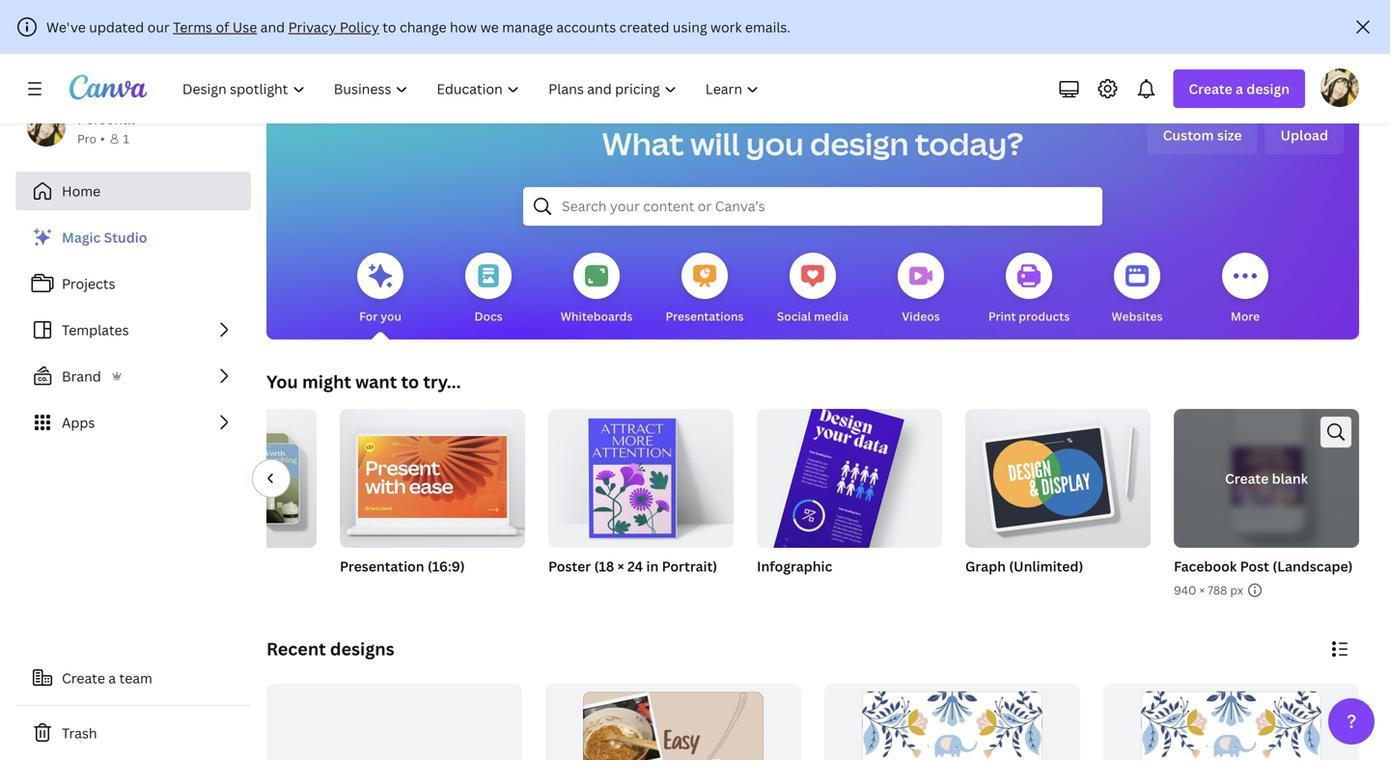 Task type: vqa. For each thing, say whether or not it's contained in the screenshot.
change
yes



Task type: describe. For each thing, give the bounding box(es) containing it.
poster (18 × 24 in portrait)
[[548, 558, 718, 576]]

facebook post (landscape) group
[[1174, 409, 1360, 601]]

create a design
[[1189, 80, 1290, 98]]

privacy policy link
[[288, 18, 379, 36]]

home link
[[15, 172, 251, 210]]

docs button
[[465, 239, 512, 340]]

presentation
[[340, 558, 424, 576]]

portrait)
[[662, 558, 718, 576]]

poster (18 × 24 in portrait) group
[[548, 402, 734, 601]]

and
[[260, 18, 285, 36]]

1 horizontal spatial to
[[401, 370, 419, 394]]

social
[[777, 308, 811, 324]]

print products button
[[989, 239, 1070, 340]]

terms of use link
[[173, 18, 257, 36]]

presentations button
[[666, 239, 744, 340]]

custom
[[1163, 126, 1214, 144]]

magic
[[62, 228, 101, 247]]

media
[[814, 308, 849, 324]]

create for create blank
[[1225, 470, 1269, 488]]

brand link
[[15, 357, 251, 396]]

create for create a design
[[1189, 80, 1233, 98]]

graph
[[966, 558, 1006, 576]]

× inside group
[[618, 558, 624, 576]]

in
[[646, 558, 659, 576]]

products
[[1019, 308, 1070, 324]]

for you
[[359, 308, 402, 324]]

emails.
[[745, 18, 791, 36]]

list containing magic studio
[[15, 218, 251, 442]]

privacy
[[288, 18, 336, 36]]

recent designs
[[266, 638, 395, 661]]

change
[[400, 18, 447, 36]]

create a team
[[62, 670, 152, 688]]

for you button
[[357, 239, 404, 340]]

more button
[[1222, 239, 1269, 340]]

studio
[[104, 228, 147, 247]]

work
[[711, 18, 742, 36]]

what
[[602, 123, 684, 165]]

of
[[216, 18, 229, 36]]

social media button
[[777, 239, 849, 340]]

whiteboards button
[[561, 239, 633, 340]]

projects
[[62, 275, 115, 293]]

create a team button
[[15, 659, 251, 698]]

you might want to try...
[[266, 370, 461, 394]]

940
[[1174, 583, 1197, 599]]

created
[[620, 18, 670, 36]]

more
[[1231, 308, 1260, 324]]

docs
[[474, 308, 503, 324]]

recent
[[266, 638, 326, 661]]

will
[[690, 123, 740, 165]]

0 vertical spatial to
[[383, 18, 396, 36]]

(landscape)
[[1273, 558, 1353, 576]]

create blank
[[1225, 470, 1308, 488]]

custom size button
[[1148, 116, 1258, 154]]

magic studio
[[62, 228, 147, 247]]

infographic group
[[755, 395, 942, 642]]

social media
[[777, 308, 849, 324]]

we've updated our terms of use and privacy policy to change how we manage accounts created using work emails.
[[46, 18, 791, 36]]

websites button
[[1112, 239, 1163, 340]]

px
[[1230, 583, 1244, 599]]

24
[[628, 558, 643, 576]]

print
[[989, 308, 1016, 324]]



Task type: locate. For each thing, give the bounding box(es) containing it.
try...
[[423, 370, 461, 394]]

infographic
[[757, 558, 833, 576]]

presentation (16:9) group
[[340, 402, 525, 601]]

poster
[[548, 558, 591, 576]]

× left 24
[[618, 558, 624, 576]]

create inside dropdown button
[[1189, 80, 1233, 98]]

today?
[[915, 123, 1024, 165]]

websites
[[1112, 308, 1163, 324]]

× left 788
[[1200, 583, 1205, 599]]

blank
[[1272, 470, 1308, 488]]

upload button
[[1265, 116, 1344, 154]]

group
[[755, 395, 942, 642], [131, 402, 317, 548], [340, 402, 525, 548], [548, 402, 734, 548], [966, 402, 1151, 548], [266, 685, 522, 761], [546, 685, 801, 761], [825, 685, 1080, 761], [1104, 685, 1360, 761]]

create inside button
[[62, 670, 105, 688]]

a
[[1236, 80, 1244, 98], [108, 670, 116, 688]]

whiteboards
[[561, 308, 633, 324]]

0 horizontal spatial ×
[[618, 558, 624, 576]]

graph (unlimited) group
[[966, 402, 1151, 601]]

graph (unlimited)
[[966, 558, 1084, 576]]

a inside button
[[108, 670, 116, 688]]

create inside group
[[1225, 470, 1269, 488]]

1 horizontal spatial ×
[[1200, 583, 1205, 599]]

788
[[1208, 583, 1228, 599]]

create left blank
[[1225, 470, 1269, 488]]

updated
[[89, 18, 144, 36]]

templates link
[[15, 311, 251, 350]]

trash
[[62, 725, 97, 743]]

create a design button
[[1174, 70, 1305, 108]]

1 horizontal spatial design
[[1247, 80, 1290, 98]]

a for design
[[1236, 80, 1244, 98]]

0 vertical spatial ×
[[618, 558, 624, 576]]

policy
[[340, 18, 379, 36]]

a up size
[[1236, 80, 1244, 98]]

terms
[[173, 18, 212, 36]]

use
[[233, 18, 257, 36]]

0 vertical spatial design
[[1247, 80, 1290, 98]]

stephanie aranda image
[[1321, 68, 1360, 107]]

size
[[1217, 126, 1242, 144]]

apps link
[[15, 404, 251, 442]]

to
[[383, 18, 396, 36], [401, 370, 419, 394]]

design inside dropdown button
[[1247, 80, 1290, 98]]

we've
[[46, 18, 86, 36]]

videos
[[902, 308, 940, 324]]

facebook post (landscape)
[[1174, 558, 1353, 576]]

1 vertical spatial to
[[401, 370, 419, 394]]

1 vertical spatial ×
[[1200, 583, 1205, 599]]

1 vertical spatial you
[[381, 308, 402, 324]]

940 × 788 px button
[[1174, 581, 1263, 601]]

you inside button
[[381, 308, 402, 324]]

post
[[1240, 558, 1270, 576]]

custom size
[[1163, 126, 1242, 144]]

upload
[[1281, 126, 1329, 144]]

to right policy
[[383, 18, 396, 36]]

create for create a team
[[62, 670, 105, 688]]

presentation (16:9)
[[340, 558, 465, 576]]

what will you design today?
[[602, 123, 1024, 165]]

templates
[[62, 321, 129, 339]]

home
[[62, 182, 101, 200]]

1 vertical spatial design
[[810, 123, 909, 165]]

projects link
[[15, 265, 251, 303]]

0 horizontal spatial a
[[108, 670, 116, 688]]

magic studio link
[[15, 218, 251, 257]]

you right will
[[746, 123, 804, 165]]

0 vertical spatial you
[[746, 123, 804, 165]]

0 horizontal spatial to
[[383, 18, 396, 36]]

you
[[746, 123, 804, 165], [381, 308, 402, 324]]

a inside dropdown button
[[1236, 80, 1244, 98]]

2 vertical spatial create
[[62, 670, 105, 688]]

design up upload dropdown button
[[1247, 80, 1290, 98]]

None search field
[[523, 187, 1103, 226]]

0 vertical spatial create
[[1189, 80, 1233, 98]]

pro
[[77, 131, 96, 147]]

0 horizontal spatial you
[[381, 308, 402, 324]]

(16:9)
[[428, 558, 465, 576]]

manage
[[502, 18, 553, 36]]

designs
[[330, 638, 395, 661]]

we
[[481, 18, 499, 36]]

•
[[100, 131, 105, 147]]

design up search search box in the top of the page
[[810, 123, 909, 165]]

×
[[618, 558, 624, 576], [1200, 583, 1205, 599]]

list
[[15, 218, 251, 442]]

you right "for"
[[381, 308, 402, 324]]

top level navigation element
[[170, 70, 776, 108]]

create
[[1189, 80, 1233, 98], [1225, 470, 1269, 488], [62, 670, 105, 688]]

0 horizontal spatial design
[[810, 123, 909, 165]]

personal
[[77, 110, 135, 128]]

our
[[147, 18, 170, 36]]

(unlimited)
[[1009, 558, 1084, 576]]

pro •
[[77, 131, 105, 147]]

using
[[673, 18, 707, 36]]

1 horizontal spatial a
[[1236, 80, 1244, 98]]

brand
[[62, 367, 101, 386]]

create blank group
[[1174, 409, 1360, 548]]

for
[[359, 308, 378, 324]]

1
[[123, 131, 129, 147]]

presentations
[[666, 308, 744, 324]]

1 horizontal spatial you
[[746, 123, 804, 165]]

a for team
[[108, 670, 116, 688]]

(18
[[594, 558, 614, 576]]

apps
[[62, 414, 95, 432]]

create up custom size dropdown button
[[1189, 80, 1233, 98]]

accounts
[[556, 18, 616, 36]]

want
[[355, 370, 397, 394]]

trash link
[[15, 715, 251, 753]]

how
[[450, 18, 477, 36]]

create left team
[[62, 670, 105, 688]]

1 vertical spatial a
[[108, 670, 116, 688]]

1 vertical spatial create
[[1225, 470, 1269, 488]]

facebook
[[1174, 558, 1237, 576]]

940 × 788 px
[[1174, 583, 1244, 599]]

you
[[266, 370, 298, 394]]

Search search field
[[562, 188, 1064, 225]]

design
[[1247, 80, 1290, 98], [810, 123, 909, 165]]

to left try...
[[401, 370, 419, 394]]

0 vertical spatial a
[[1236, 80, 1244, 98]]

videos button
[[898, 239, 944, 340]]

team
[[119, 670, 152, 688]]

might
[[302, 370, 351, 394]]

a left team
[[108, 670, 116, 688]]

× inside button
[[1200, 583, 1205, 599]]



